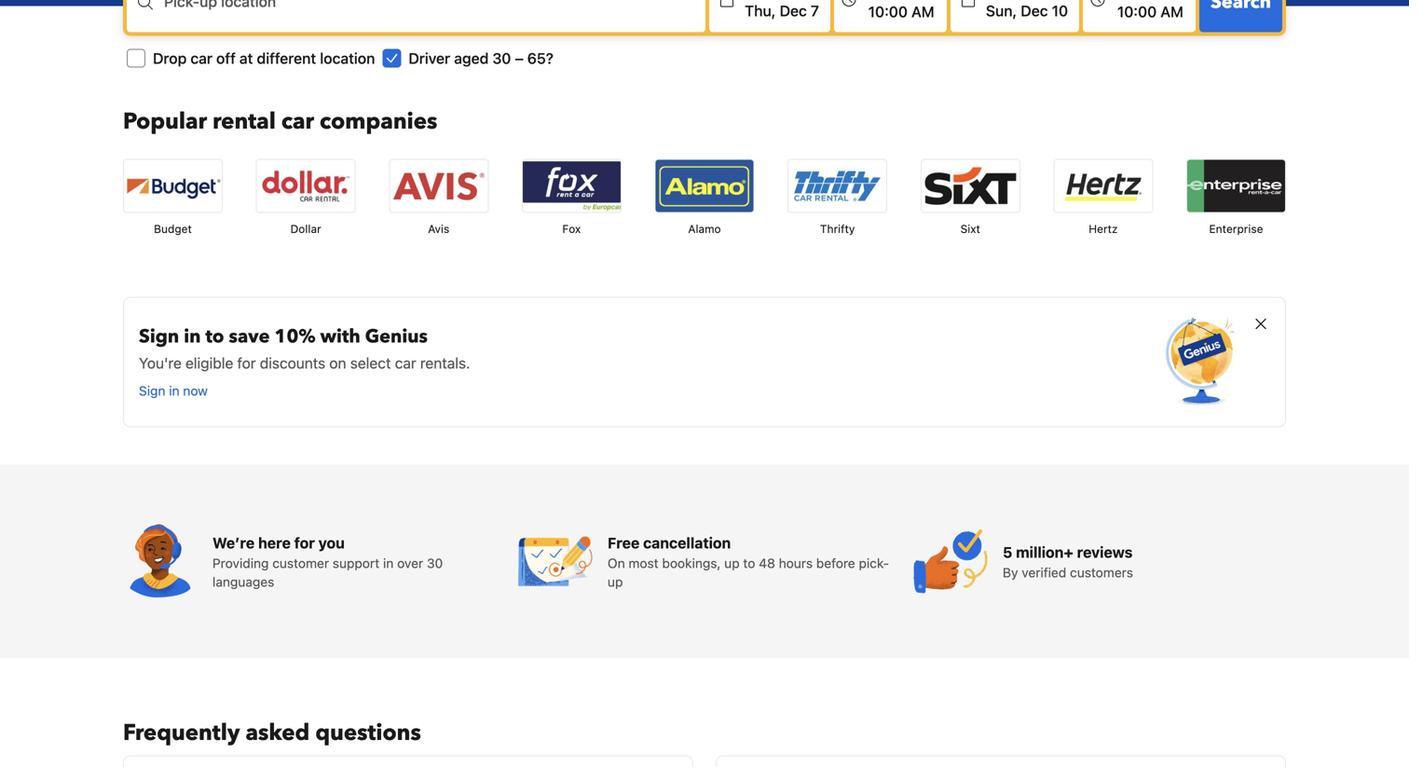 Task type: describe. For each thing, give the bounding box(es) containing it.
fox
[[562, 222, 581, 235]]

now
[[183, 383, 208, 398]]

in inside we're here for you providing customer support in over 30 languages
[[383, 555, 394, 571]]

0 vertical spatial car
[[190, 49, 212, 67]]

drop
[[153, 49, 187, 67]]

rental
[[213, 106, 276, 137]]

hours
[[779, 555, 813, 571]]

hertz
[[1089, 222, 1118, 235]]

dollar
[[290, 222, 321, 235]]

cancellation
[[643, 534, 731, 552]]

providing
[[212, 555, 269, 571]]

different
[[257, 49, 316, 67]]

dollar logo image
[[257, 160, 355, 212]]

with
[[320, 324, 360, 349]]

10
[[1052, 2, 1068, 19]]

verified
[[1022, 565, 1066, 580]]

alamo
[[688, 222, 721, 235]]

questions
[[315, 717, 421, 748]]

avis
[[428, 222, 449, 235]]

enterprise
[[1209, 222, 1263, 235]]

5 million+ reviews by verified customers
[[1003, 543, 1133, 580]]

popular
[[123, 106, 207, 137]]

enterprise logo image
[[1187, 160, 1285, 212]]

for inside we're here for you providing customer support in over 30 languages
[[294, 534, 315, 552]]

free cancellation on most bookings, up to 48 hours before pick- up
[[608, 534, 889, 589]]

support
[[333, 555, 380, 571]]

sign in to save 10% with genius you're eligible for discounts on select car rentals.
[[139, 324, 470, 372]]

Pick-up location field
[[164, 2, 706, 25]]

before
[[816, 555, 855, 571]]

rentals.
[[420, 354, 470, 372]]

for inside sign in to save 10% with genius you're eligible for discounts on select car rentals.
[[237, 354, 256, 372]]

10%
[[275, 324, 316, 349]]

bookings,
[[662, 555, 721, 571]]

sixt
[[961, 222, 980, 235]]

most
[[629, 555, 659, 571]]

customer
[[272, 555, 329, 571]]

in for to
[[184, 324, 201, 349]]

1 vertical spatial car
[[281, 106, 314, 137]]

we're
[[212, 534, 255, 552]]

frequently asked questions
[[123, 717, 421, 748]]

thrifty
[[820, 222, 855, 235]]

dec for thu,
[[780, 2, 807, 19]]

popular rental car companies
[[123, 106, 437, 137]]

0 vertical spatial up
[[724, 555, 740, 571]]

by
[[1003, 565, 1018, 580]]

companies
[[320, 106, 437, 137]]

discounts
[[260, 354, 325, 372]]

sign in now link
[[139, 381, 470, 400]]

budget logo image
[[124, 160, 222, 212]]

at
[[239, 49, 253, 67]]

5
[[1003, 543, 1012, 561]]

fox logo image
[[523, 160, 621, 212]]



Task type: vqa. For each thing, say whether or not it's contained in the screenshot.
price corresponding to $13
no



Task type: locate. For each thing, give the bounding box(es) containing it.
0 vertical spatial sign
[[139, 324, 179, 349]]

sign inside sign in now link
[[139, 383, 165, 398]]

0 horizontal spatial for
[[237, 354, 256, 372]]

2 horizontal spatial car
[[395, 354, 416, 372]]

1 horizontal spatial in
[[184, 324, 201, 349]]

over
[[397, 555, 423, 571]]

1 vertical spatial for
[[294, 534, 315, 552]]

in left over
[[383, 555, 394, 571]]

sun, dec 10
[[986, 2, 1068, 19]]

30 right over
[[427, 555, 443, 571]]

in
[[184, 324, 201, 349], [169, 383, 179, 398], [383, 555, 394, 571]]

in inside sign in to save 10% with genius you're eligible for discounts on select car rentals.
[[184, 324, 201, 349]]

dec inside button
[[1021, 2, 1048, 19]]

0 vertical spatial for
[[237, 354, 256, 372]]

0 horizontal spatial to
[[205, 324, 224, 349]]

alamo logo image
[[656, 160, 754, 212]]

sign for to
[[139, 324, 179, 349]]

in up "eligible"
[[184, 324, 201, 349]]

for up customer
[[294, 534, 315, 552]]

1 vertical spatial 30
[[427, 555, 443, 571]]

1 vertical spatial sign
[[139, 383, 165, 398]]

dec
[[780, 2, 807, 19], [1021, 2, 1048, 19]]

in left now
[[169, 383, 179, 398]]

on
[[608, 555, 625, 571]]

frequently
[[123, 717, 240, 748]]

sign in now
[[139, 383, 208, 398]]

1 horizontal spatial for
[[294, 534, 315, 552]]

0 vertical spatial to
[[205, 324, 224, 349]]

on
[[329, 354, 346, 372]]

1 vertical spatial up
[[608, 574, 623, 589]]

65?
[[527, 49, 554, 67]]

2 horizontal spatial in
[[383, 555, 394, 571]]

sign
[[139, 324, 179, 349], [139, 383, 165, 398]]

we're here for you providing customer support in over 30 languages
[[212, 534, 443, 589]]

thu, dec 7
[[745, 2, 819, 19]]

to up "eligible"
[[205, 324, 224, 349]]

2 dec from the left
[[1021, 2, 1048, 19]]

1 horizontal spatial up
[[724, 555, 740, 571]]

sign for now
[[139, 383, 165, 398]]

1 horizontal spatial car
[[281, 106, 314, 137]]

1 horizontal spatial to
[[743, 555, 755, 571]]

sun, dec 10 button
[[951, 0, 1079, 32]]

1 vertical spatial to
[[743, 555, 755, 571]]

driver
[[409, 49, 450, 67]]

–
[[515, 49, 524, 67]]

reviews
[[1077, 543, 1133, 561]]

sign inside sign in to save 10% with genius you're eligible for discounts on select car rentals.
[[139, 324, 179, 349]]

1 vertical spatial in
[[169, 383, 179, 398]]

0 horizontal spatial car
[[190, 49, 212, 67]]

eligible
[[185, 354, 233, 372]]

aged
[[454, 49, 489, 67]]

dec left 10 on the right top
[[1021, 2, 1048, 19]]

1 sign from the top
[[139, 324, 179, 349]]

select
[[350, 354, 391, 372]]

customers
[[1070, 565, 1133, 580]]

2 vertical spatial car
[[395, 354, 416, 372]]

to inside free cancellation on most bookings, up to 48 hours before pick- up
[[743, 555, 755, 571]]

you
[[318, 534, 345, 552]]

languages
[[212, 574, 274, 589]]

you're
[[139, 354, 182, 372]]

30 left –
[[492, 49, 511, 67]]

car left off
[[190, 49, 212, 67]]

we're here for you image
[[123, 524, 198, 599]]

30 inside we're here for you providing customer support in over 30 languages
[[427, 555, 443, 571]]

asked
[[246, 717, 310, 748]]

to
[[205, 324, 224, 349], [743, 555, 755, 571]]

1 dec from the left
[[780, 2, 807, 19]]

dec inside button
[[780, 2, 807, 19]]

thu, dec 7 button
[[709, 0, 830, 32]]

here
[[258, 534, 291, 552]]

0 vertical spatial 30
[[492, 49, 511, 67]]

avis logo image
[[390, 160, 488, 212]]

to left 48
[[743, 555, 755, 571]]

dec left 7 on the right of page
[[780, 2, 807, 19]]

location
[[320, 49, 375, 67]]

million+
[[1016, 543, 1073, 561]]

save
[[229, 324, 270, 349]]

up
[[724, 555, 740, 571], [608, 574, 623, 589]]

dec for sun,
[[1021, 2, 1048, 19]]

2 vertical spatial in
[[383, 555, 394, 571]]

1 horizontal spatial dec
[[1021, 2, 1048, 19]]

to inside sign in to save 10% with genius you're eligible for discounts on select car rentals.
[[205, 324, 224, 349]]

free
[[608, 534, 640, 552]]

car
[[190, 49, 212, 67], [281, 106, 314, 137], [395, 354, 416, 372]]

for down save
[[237, 354, 256, 372]]

48
[[759, 555, 775, 571]]

in inside sign in now link
[[169, 383, 179, 398]]

pick-
[[859, 555, 889, 571]]

in for now
[[169, 383, 179, 398]]

thu,
[[745, 2, 776, 19]]

drop car off at different location
[[153, 49, 375, 67]]

car inside sign in to save 10% with genius you're eligible for discounts on select car rentals.
[[395, 354, 416, 372]]

2 sign from the top
[[139, 383, 165, 398]]

0 horizontal spatial in
[[169, 383, 179, 398]]

7
[[811, 2, 819, 19]]

up left 48
[[724, 555, 740, 571]]

0 horizontal spatial up
[[608, 574, 623, 589]]

off
[[216, 49, 236, 67]]

car right rental
[[281, 106, 314, 137]]

sun,
[[986, 2, 1017, 19]]

0 horizontal spatial 30
[[427, 555, 443, 571]]

free cancellation image
[[518, 524, 593, 599]]

sixt logo image
[[921, 160, 1019, 212]]

0 horizontal spatial dec
[[780, 2, 807, 19]]

car down the genius
[[395, 354, 416, 372]]

hertz logo image
[[1054, 160, 1152, 212]]

sign down the you're
[[139, 383, 165, 398]]

5 million+ reviews image
[[913, 524, 988, 599]]

30
[[492, 49, 511, 67], [427, 555, 443, 571]]

sign up the you're
[[139, 324, 179, 349]]

genius
[[365, 324, 428, 349]]

budget
[[154, 222, 192, 235]]

1 horizontal spatial 30
[[492, 49, 511, 67]]

driver aged 30 – 65?
[[409, 49, 554, 67]]

for
[[237, 354, 256, 372], [294, 534, 315, 552]]

up down on
[[608, 574, 623, 589]]

thrifty logo image
[[789, 160, 886, 212]]

0 vertical spatial in
[[184, 324, 201, 349]]



